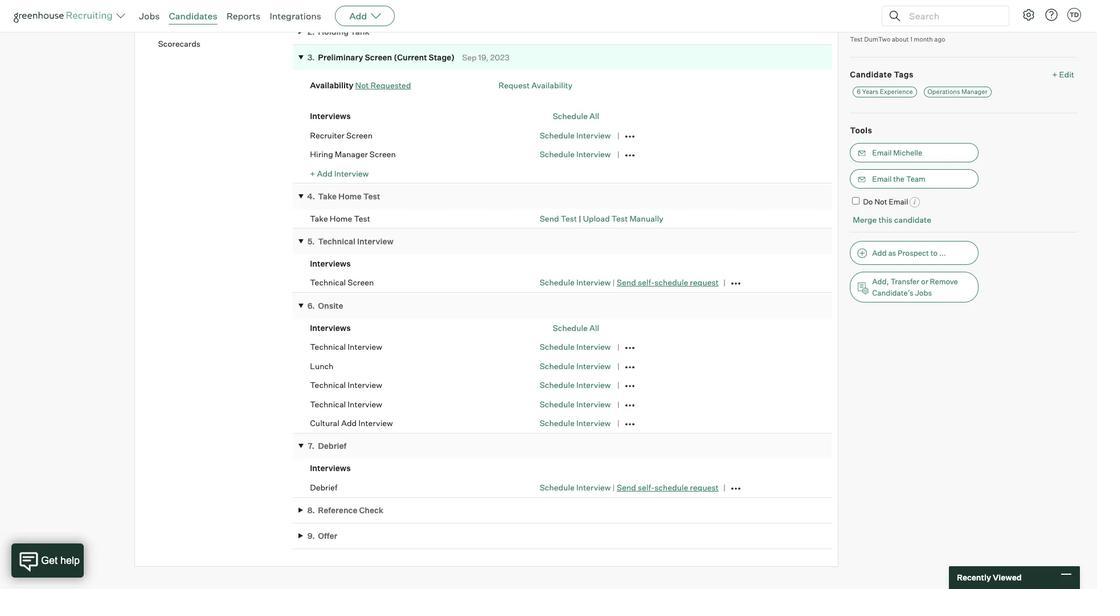Task type: locate. For each thing, give the bounding box(es) containing it.
not left requested
[[355, 80, 369, 90]]

0 horizontal spatial +
[[310, 168, 315, 178]]

interviews down 7. debrief
[[310, 463, 351, 473]]

19, right stage)
[[478, 52, 488, 62]]

manager down recruiter screen
[[335, 149, 368, 159]]

sep right stage)
[[462, 52, 477, 62]]

add left as on the right of the page
[[872, 248, 887, 257]]

1 availability from the left
[[310, 80, 353, 90]]

not for requested
[[355, 80, 369, 90]]

jobs up scorecards
[[139, 10, 160, 22]]

0 vertical spatial debrief
[[318, 441, 347, 451]]

6 schedule interview link from the top
[[540, 380, 611, 390]]

cultural add interview
[[310, 418, 393, 428]]

technical interview down lunch in the bottom of the page
[[310, 380, 382, 390]]

stage link
[[158, 16, 293, 27]]

0 vertical spatial jobs
[[139, 10, 160, 22]]

0 vertical spatial send self-schedule request link
[[617, 277, 719, 287]]

2023 up request
[[490, 52, 510, 62]]

6.
[[307, 301, 315, 310]]

1 vertical spatial schedule all
[[553, 323, 599, 332]]

1 vertical spatial schedule all link
[[553, 323, 599, 332]]

0 horizontal spatial manager
[[335, 149, 368, 159]]

debrief
[[318, 441, 347, 451], [310, 482, 337, 492]]

1 vertical spatial manager
[[335, 149, 368, 159]]

0 vertical spatial not
[[355, 80, 369, 90]]

1 send self-schedule request link from the top
[[617, 277, 719, 287]]

prospect
[[898, 248, 929, 257]]

email inside button
[[872, 174, 892, 183]]

schedule interview | send self-schedule request for technical screen
[[540, 277, 719, 287]]

home down 4. take home test
[[330, 213, 352, 223]]

4 interviews from the top
[[310, 463, 351, 473]]

td button
[[1065, 6, 1083, 24]]

test right "upload"
[[612, 213, 628, 223]]

manually
[[630, 213, 663, 223]]

1 vertical spatial email
[[872, 174, 892, 183]]

19, right on
[[458, 1, 468, 11]]

add inside popup button
[[349, 10, 367, 22]]

2 interviews from the top
[[310, 258, 351, 268]]

1 vertical spatial send
[[617, 277, 636, 287]]

5 schedule interview link from the top
[[540, 361, 611, 371]]

1 vertical spatial not
[[875, 197, 887, 206]]

1 vertical spatial |
[[613, 277, 615, 287]]

sep right on
[[442, 1, 456, 11]]

schedule
[[655, 277, 688, 287], [655, 482, 688, 492]]

1 technical interview from the top
[[310, 342, 382, 352]]

1 vertical spatial jobs
[[915, 288, 932, 297]]

Do Not Email checkbox
[[852, 197, 860, 204]]

1 vertical spatial technical interview
[[310, 380, 382, 390]]

1 horizontal spatial manager
[[962, 88, 988, 96]]

test left "upload"
[[561, 213, 577, 223]]

not right do
[[875, 197, 887, 206]]

+
[[1052, 69, 1058, 79], [310, 168, 315, 178]]

1 vertical spatial request
[[690, 482, 719, 492]]

jobs inside add, transfer or remove candidate's jobs
[[915, 288, 932, 297]]

availability not requested
[[310, 80, 411, 90]]

technical up lunch in the bottom of the page
[[310, 342, 346, 352]]

2 request from the top
[[690, 482, 719, 492]]

email michelle
[[872, 148, 922, 157]]

+ edit link
[[1049, 66, 1077, 82]]

3 schedule interview from the top
[[540, 342, 611, 352]]

email
[[872, 148, 892, 157], [872, 174, 892, 183], [889, 197, 908, 206]]

jobs
[[139, 10, 160, 22], [915, 288, 932, 297]]

0 vertical spatial 2023
[[470, 1, 489, 11]]

requested
[[371, 80, 411, 90]]

1 horizontal spatial +
[[1052, 69, 1058, 79]]

1 vertical spatial all
[[589, 323, 599, 332]]

2 technical interview from the top
[[310, 380, 382, 390]]

applied
[[400, 1, 429, 11]]

on
[[431, 1, 440, 11]]

6 years experience
[[857, 88, 913, 96]]

0 horizontal spatial 19,
[[458, 1, 468, 11]]

configure image
[[1022, 8, 1036, 22]]

send self-schedule request link
[[617, 277, 719, 287], [617, 482, 719, 492]]

interviews up recruiter
[[310, 111, 351, 121]]

senior-
[[882, 23, 909, 33]]

0 vertical spatial email
[[872, 148, 892, 157]]

self- for debrief
[[638, 482, 655, 492]]

1 vertical spatial schedule
[[655, 482, 688, 492]]

1 vertical spatial 19,
[[478, 52, 488, 62]]

1 schedule interview link from the top
[[540, 130, 611, 140]]

0 vertical spatial sep
[[442, 1, 456, 11]]

1 all from the top
[[589, 111, 599, 121]]

email the team
[[872, 174, 926, 183]]

1 self- from the top
[[638, 277, 655, 287]]

2 vertical spatial technical interview
[[310, 399, 382, 409]]

take right 4.
[[318, 191, 337, 201]]

2023 right on
[[470, 1, 489, 11]]

candidate
[[850, 69, 892, 79]]

all for second 'schedule all' link from the top
[[589, 323, 599, 332]]

0 vertical spatial schedule
[[655, 277, 688, 287]]

schedule all
[[553, 111, 599, 121], [553, 323, 599, 332]]

home up take home test on the left top of page
[[338, 191, 362, 201]]

manager right operations
[[962, 88, 988, 96]]

manager inside "operations manager" link
[[962, 88, 988, 96]]

1 schedule interview | send self-schedule request from the top
[[540, 277, 719, 287]]

debrief up 8.
[[310, 482, 337, 492]]

scorecards link
[[158, 38, 293, 49]]

0 vertical spatial 19,
[[458, 1, 468, 11]]

upload test manually link
[[583, 213, 663, 223]]

edit
[[1059, 69, 1074, 79]]

0 vertical spatial all
[[589, 111, 599, 121]]

team
[[906, 174, 926, 183]]

1 vertical spatial send self-schedule request link
[[617, 482, 719, 492]]

8 schedule interview link from the top
[[540, 418, 611, 428]]

reference
[[318, 505, 357, 515]]

1 horizontal spatial not
[[875, 197, 887, 206]]

candidate tags
[[850, 69, 914, 79]]

schedule all link
[[553, 111, 599, 121], [553, 323, 599, 332]]

reports
[[227, 10, 261, 22]]

1 horizontal spatial jobs
[[915, 288, 932, 297]]

0 vertical spatial take
[[318, 191, 337, 201]]

operations manager link
[[924, 87, 992, 97]]

0 vertical spatial schedule all link
[[553, 111, 599, 121]]

1 vertical spatial schedule interview | send self-schedule request
[[540, 482, 719, 492]]

request
[[499, 80, 530, 90]]

1
[[910, 35, 913, 43]]

or
[[921, 277, 928, 286]]

2 schedule interview | send self-schedule request from the top
[[540, 482, 719, 492]]

screen down recruiter screen
[[370, 149, 396, 159]]

availability down preliminary
[[310, 80, 353, 90]]

4 schedule interview from the top
[[540, 361, 611, 371]]

0 vertical spatial request
[[690, 277, 719, 287]]

jobs down or
[[915, 288, 932, 297]]

tools
[[850, 125, 872, 135]]

technical
[[318, 236, 355, 246], [310, 278, 346, 287], [310, 342, 346, 352], [310, 380, 346, 390], [310, 399, 346, 409]]

email left 'the'
[[872, 174, 892, 183]]

email for email michelle
[[872, 148, 892, 157]]

interview
[[576, 130, 611, 140], [576, 149, 611, 159], [334, 168, 369, 178], [357, 236, 394, 246], [576, 277, 611, 287], [348, 342, 382, 352], [576, 342, 611, 352], [576, 361, 611, 371], [348, 380, 382, 390], [576, 380, 611, 390], [348, 399, 382, 409], [576, 399, 611, 409], [358, 418, 393, 428], [576, 418, 611, 428], [576, 482, 611, 492]]

1 vertical spatial sep
[[462, 52, 477, 62]]

1 horizontal spatial availability
[[531, 80, 573, 90]]

0 horizontal spatial availability
[[310, 80, 353, 90]]

technical interview
[[310, 342, 382, 352], [310, 380, 382, 390], [310, 399, 382, 409]]

take down 4.
[[310, 213, 328, 223]]

2 send self-schedule request link from the top
[[617, 482, 719, 492]]

sep 19, 2023
[[462, 52, 510, 62]]

schedule interview | send self-schedule request
[[540, 277, 719, 287], [540, 482, 719, 492]]

manager
[[962, 88, 988, 96], [335, 149, 368, 159]]

email left michelle
[[872, 148, 892, 157]]

schedule interview
[[540, 130, 611, 140], [540, 149, 611, 159], [540, 342, 611, 352], [540, 361, 611, 371], [540, 380, 611, 390], [540, 399, 611, 409], [540, 418, 611, 428]]

2. holding tank
[[307, 27, 370, 36]]

2 vertical spatial send
[[617, 482, 636, 492]]

5 schedule interview from the top
[[540, 380, 611, 390]]

interviews down onsite
[[310, 323, 351, 332]]

0 vertical spatial send
[[540, 213, 559, 223]]

self-
[[638, 277, 655, 287], [638, 482, 655, 492]]

None text field
[[850, 0, 1049, 6]]

this
[[879, 215, 893, 225]]

technical interview up lunch in the bottom of the page
[[310, 342, 382, 352]]

4. take home test
[[307, 191, 380, 201]]

2 all from the top
[[589, 323, 599, 332]]

2 vertical spatial |
[[613, 482, 615, 492]]

0 vertical spatial schedule interview | send self-schedule request
[[540, 277, 719, 287]]

self- for technical screen
[[638, 277, 655, 287]]

hiring manager screen
[[310, 149, 396, 159]]

merge
[[853, 215, 877, 225]]

1 vertical spatial self-
[[638, 482, 655, 492]]

1 vertical spatial 2023
[[490, 52, 510, 62]]

1 schedule from the top
[[655, 277, 688, 287]]

(current
[[394, 52, 427, 62]]

3. preliminary screen (current stage)
[[307, 52, 455, 62]]

1 request from the top
[[690, 277, 719, 287]]

email up merge this candidate
[[889, 197, 908, 206]]

debrief right 7.
[[318, 441, 347, 451]]

td button
[[1067, 8, 1081, 22]]

0 vertical spatial technical interview
[[310, 342, 382, 352]]

6 schedule interview from the top
[[540, 399, 611, 409]]

0 vertical spatial |
[[579, 213, 581, 223]]

not requested button
[[355, 80, 411, 90]]

email inside button
[[872, 148, 892, 157]]

1 vertical spatial debrief
[[310, 482, 337, 492]]

2 vertical spatial email
[[889, 197, 908, 206]]

0 vertical spatial +
[[1052, 69, 1058, 79]]

1 horizontal spatial 2023
[[490, 52, 510, 62]]

+ left edit
[[1052, 69, 1058, 79]]

request
[[690, 277, 719, 287], [690, 482, 719, 492]]

send self-schedule request link for debrief
[[617, 482, 719, 492]]

test down seeking
[[850, 35, 863, 43]]

schedule for technical screen
[[655, 277, 688, 287]]

2 self- from the top
[[638, 482, 655, 492]]

remove
[[930, 277, 958, 286]]

technical interview up cultural add interview
[[310, 399, 382, 409]]

7 schedule interview link from the top
[[540, 399, 611, 409]]

0 horizontal spatial not
[[355, 80, 369, 90]]

0 vertical spatial self-
[[638, 277, 655, 287]]

2 schedule from the top
[[655, 482, 688, 492]]

add, transfer or remove candidate's jobs button
[[850, 272, 979, 302]]

schedule interview | send self-schedule request for debrief
[[540, 482, 719, 492]]

+ down hiring
[[310, 168, 315, 178]]

holding
[[318, 27, 349, 36]]

availability right request
[[531, 80, 573, 90]]

send test link
[[540, 213, 577, 223]]

not for email
[[875, 197, 887, 206]]

0 vertical spatial manager
[[962, 88, 988, 96]]

add
[[349, 10, 367, 22], [317, 168, 332, 178], [872, 248, 887, 257], [341, 418, 357, 428]]

add up tank
[[349, 10, 367, 22]]

interviews up the technical screen
[[310, 258, 351, 268]]

+ edit
[[1052, 69, 1074, 79]]

8. reference check
[[307, 505, 383, 515]]

|
[[579, 213, 581, 223], [613, 277, 615, 287], [613, 482, 615, 492]]

0 vertical spatial schedule all
[[553, 111, 599, 121]]

1 vertical spatial +
[[310, 168, 315, 178]]



Task type: describe. For each thing, give the bounding box(es) containing it.
2.
[[307, 27, 315, 36]]

michelle
[[893, 148, 922, 157]]

5.
[[307, 236, 315, 246]]

upload
[[583, 213, 610, 223]]

stage
[[158, 16, 181, 26]]

7 schedule interview from the top
[[540, 418, 611, 428]]

2 availability from the left
[[531, 80, 573, 90]]

seeking
[[850, 23, 880, 33]]

review
[[364, 1, 392, 11]]

reports link
[[227, 10, 261, 22]]

add down hiring
[[317, 168, 332, 178]]

viewed
[[993, 573, 1022, 582]]

screen up not requested "dropdown button"
[[365, 52, 392, 62]]

integrations link
[[270, 10, 321, 22]]

7. debrief
[[308, 441, 347, 451]]

| for technical screen
[[613, 277, 615, 287]]

9 schedule interview link from the top
[[540, 482, 611, 492]]

email for email the team
[[872, 174, 892, 183]]

request availability button
[[499, 80, 573, 90]]

technical up the "6. onsite"
[[310, 278, 346, 287]]

seeking senior-level positions test dumtwo               about 1 month               ago
[[850, 23, 962, 43]]

candidates link
[[169, 10, 217, 22]]

technical down take home test on the left top of page
[[318, 236, 355, 246]]

9. offer
[[307, 531, 337, 540]]

add inside button
[[872, 248, 887, 257]]

1. application review applied on  sep 19, 2023
[[308, 1, 491, 11]]

0 vertical spatial home
[[338, 191, 362, 201]]

+ add interview
[[310, 168, 369, 178]]

dumtwo
[[864, 35, 891, 43]]

experience
[[880, 88, 913, 96]]

2 schedule all link from the top
[[553, 323, 599, 332]]

2 schedule interview from the top
[[540, 149, 611, 159]]

4.
[[307, 191, 315, 201]]

0 horizontal spatial 2023
[[470, 1, 489, 11]]

+ for + add interview
[[310, 168, 315, 178]]

test up 5. technical interview on the left top of the page
[[354, 213, 370, 223]]

add as prospect to ...
[[872, 248, 946, 257]]

screen up hiring manager screen
[[346, 130, 373, 140]]

screen down 5. technical interview on the left top of the page
[[348, 278, 374, 287]]

add button
[[335, 6, 395, 26]]

technical down lunch in the bottom of the page
[[310, 380, 346, 390]]

cultural
[[310, 418, 340, 428]]

2 schedule all from the top
[[553, 323, 599, 332]]

the
[[893, 174, 905, 183]]

greenhouse recruiting image
[[14, 9, 116, 23]]

3 technical interview from the top
[[310, 399, 382, 409]]

transfer
[[891, 277, 920, 286]]

email michelle button
[[850, 143, 979, 162]]

1 schedule all link from the top
[[553, 111, 599, 121]]

operations
[[928, 88, 960, 96]]

to
[[931, 248, 938, 257]]

take home test
[[310, 213, 370, 223]]

1 horizontal spatial sep
[[462, 52, 477, 62]]

request availability
[[499, 80, 573, 90]]

6 years experience link
[[853, 87, 917, 97]]

0 horizontal spatial jobs
[[139, 10, 160, 22]]

send test | upload test manually
[[540, 213, 663, 223]]

1 schedule all from the top
[[553, 111, 599, 121]]

add right cultural at the left of page
[[341, 418, 357, 428]]

scorecards
[[158, 39, 201, 48]]

1.
[[308, 1, 314, 11]]

...
[[939, 248, 946, 257]]

| for debrief
[[613, 482, 615, 492]]

preliminary
[[318, 52, 363, 62]]

1 horizontal spatial 19,
[[478, 52, 488, 62]]

all for second 'schedule all' link from the bottom
[[589, 111, 599, 121]]

manager for hiring
[[335, 149, 368, 159]]

send for technical screen
[[617, 277, 636, 287]]

2 schedule interview link from the top
[[540, 149, 611, 159]]

0 horizontal spatial sep
[[442, 1, 456, 11]]

recently viewed
[[957, 573, 1022, 582]]

candidate
[[894, 215, 931, 225]]

add,
[[872, 277, 889, 286]]

9.
[[307, 531, 315, 540]]

technical up cultural at the left of page
[[310, 399, 346, 409]]

onsite
[[318, 301, 343, 310]]

+ add interview link
[[310, 168, 369, 178]]

application
[[318, 1, 363, 11]]

ago
[[934, 35, 945, 43]]

7.
[[308, 441, 314, 451]]

3 interviews from the top
[[310, 323, 351, 332]]

8.
[[307, 505, 315, 515]]

month
[[914, 35, 933, 43]]

send for debrief
[[617, 482, 636, 492]]

about
[[892, 35, 909, 43]]

recruiter screen
[[310, 130, 373, 140]]

merge this candidate link
[[853, 215, 931, 225]]

1 interviews from the top
[[310, 111, 351, 121]]

hiring
[[310, 149, 333, 159]]

1 schedule interview from the top
[[540, 130, 611, 140]]

td
[[1070, 11, 1079, 19]]

lunch
[[310, 361, 334, 371]]

operations manager
[[928, 88, 988, 96]]

5. technical interview
[[307, 236, 394, 246]]

4 schedule interview link from the top
[[540, 342, 611, 352]]

tags
[[894, 69, 914, 79]]

email the team button
[[850, 169, 979, 188]]

1 vertical spatial take
[[310, 213, 328, 223]]

manager for operations
[[962, 88, 988, 96]]

technical screen
[[310, 278, 374, 287]]

test inside seeking senior-level positions test dumtwo               about 1 month               ago
[[850, 35, 863, 43]]

level
[[909, 23, 926, 33]]

merge this candidate
[[853, 215, 931, 225]]

request for debrief
[[690, 482, 719, 492]]

do not email
[[863, 197, 908, 206]]

stage)
[[429, 52, 455, 62]]

3.
[[307, 52, 315, 62]]

1 vertical spatial home
[[330, 213, 352, 223]]

+ for + edit
[[1052, 69, 1058, 79]]

positions
[[928, 23, 962, 33]]

add as prospect to ... button
[[850, 241, 979, 265]]

check
[[359, 505, 383, 515]]

request for technical screen
[[690, 277, 719, 287]]

candidate's
[[872, 288, 913, 297]]

3 schedule interview link from the top
[[540, 277, 611, 287]]

candidates
[[169, 10, 217, 22]]

test up take home test on the left top of page
[[363, 191, 380, 201]]

as
[[888, 248, 896, 257]]

Search text field
[[906, 8, 999, 24]]

send self-schedule request link for technical screen
[[617, 277, 719, 287]]

do
[[863, 197, 873, 206]]

schedule for debrief
[[655, 482, 688, 492]]



Task type: vqa. For each thing, say whether or not it's contained in the screenshot.


